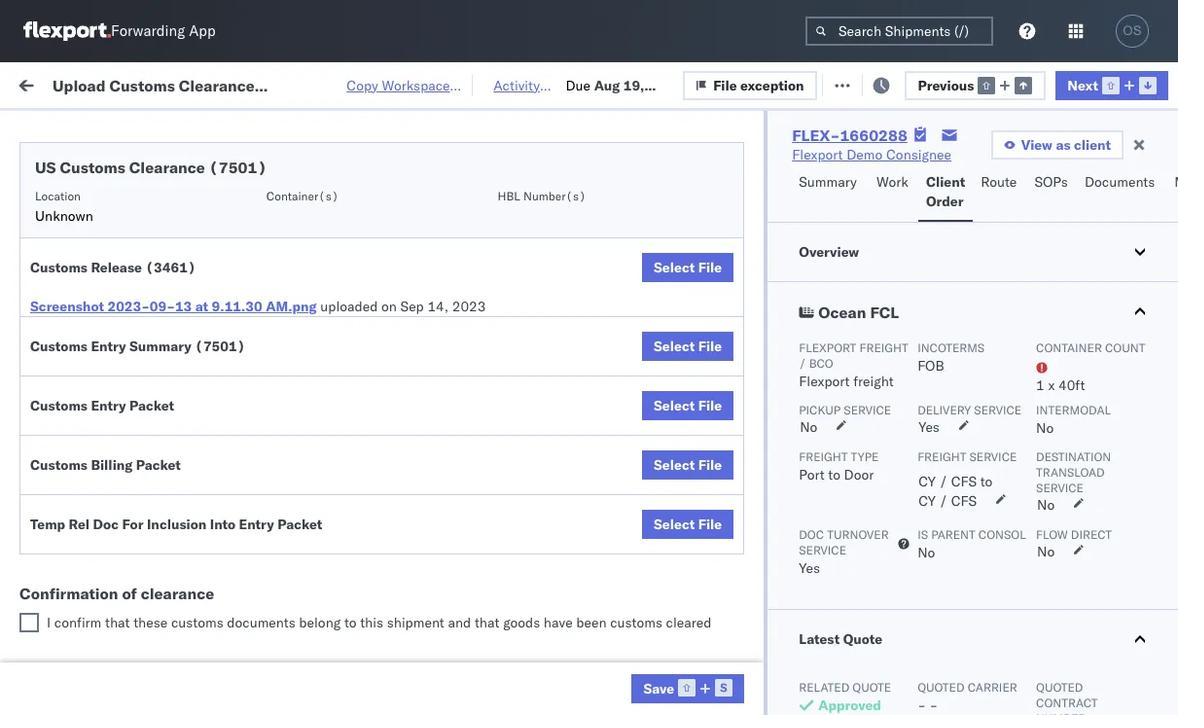 Task type: vqa. For each thing, say whether or not it's contained in the screenshot.
To: Oakland, CA, United States
no



Task type: locate. For each thing, give the bounding box(es) containing it.
3 schedule pickup from los angeles, ca from the top
[[45, 356, 262, 393]]

1 vertical spatial clearance
[[151, 399, 213, 416]]

4 select file from the top
[[654, 456, 722, 474]]

schedule pickup from los angeles, ca for fifth schedule pickup from los angeles, ca link from the bottom
[[45, 227, 262, 264]]

3 nov from the top
[[406, 281, 431, 298]]

1 vertical spatial dec
[[404, 538, 429, 555]]

file exception button
[[824, 70, 958, 99], [824, 70, 958, 99], [683, 71, 817, 100], [683, 71, 817, 100]]

0 horizontal spatial freight
[[799, 450, 848, 464]]

select for temp rel doc for inclusion into entry packet
[[654, 516, 695, 533]]

1889466
[[1116, 452, 1176, 470], [1116, 495, 1176, 512], [1116, 538, 1176, 555]]

1 horizontal spatial doc
[[799, 528, 824, 542]]

3 schedule delivery appointment link from the top
[[45, 493, 239, 512]]

0 vertical spatial schedule delivery appointment link
[[45, 193, 239, 213]]

:
[[141, 120, 145, 135], [452, 120, 456, 135]]

(7501) for customs entry summary (7501)
[[195, 338, 246, 355]]

0 vertical spatial work
[[204, 75, 238, 93]]

schedule
[[45, 194, 102, 212], [45, 227, 102, 245], [45, 270, 102, 288], [45, 323, 102, 340], [45, 356, 102, 373], [45, 441, 102, 459], [45, 494, 102, 511], [45, 613, 102, 630]]

2 vertical spatial est,
[[372, 623, 401, 641]]

incoterms fob
[[918, 341, 985, 375]]

0 vertical spatial /
[[799, 356, 807, 371]]

4 schedule pickup from los angeles, ca link from the top
[[45, 440, 276, 479]]

flex- up contract
[[1074, 666, 1116, 684]]

1893174
[[1116, 623, 1176, 641]]

ocean fcl for fifth schedule pickup from los angeles, ca link from the bottom
[[596, 238, 664, 255]]

schedule delivery appointment button down 2023-
[[45, 322, 239, 343]]

ca down "unknown"
[[45, 247, 63, 264]]

0 horizontal spatial customs
[[171, 614, 224, 632]]

0 vertical spatial documents
[[1085, 173, 1156, 191]]

pickup down of
[[106, 613, 148, 630]]

1889466 for 7:00 pm est, dec 23, 2022
[[1116, 538, 1176, 555]]

documents
[[1085, 173, 1156, 191], [45, 418, 115, 436]]

1 flex-1889466 from the top
[[1074, 452, 1176, 470]]

5 2:59 from the top
[[313, 366, 343, 384]]

0 horizontal spatial at
[[195, 298, 208, 315]]

1 1889466 from the top
[[1116, 452, 1176, 470]]

2 schedule pickup from los angeles, ca button from the top
[[45, 269, 276, 310]]

flex-1893174 button
[[1043, 619, 1179, 646], [1043, 619, 1179, 646]]

2 1889466 from the top
[[1116, 495, 1176, 512]]

- for account
[[1004, 666, 1012, 684]]

1 ca from the top
[[45, 247, 63, 264]]

select file button for customs entry summary (7501)
[[642, 332, 734, 361]]

2 cfs from the top
[[952, 492, 977, 510]]

freight up port
[[799, 450, 848, 464]]

5 nov from the top
[[406, 366, 431, 384]]

3 flex-1846748 from the top
[[1074, 324, 1176, 341]]

1 select file from the top
[[654, 259, 722, 276]]

flex-1889466 for 7:00 pm est, dec 23, 2022
[[1074, 538, 1176, 555]]

fcl inside ocean fcl button
[[870, 303, 899, 322]]

shipment
[[387, 614, 445, 632]]

pickup down bco
[[799, 403, 841, 418]]

schedule delivery appointment link for 2:59 am est, dec 14, 2022
[[45, 493, 239, 512]]

file
[[855, 75, 878, 93], [714, 76, 737, 94], [699, 259, 722, 276], [699, 338, 722, 355], [699, 397, 722, 415], [699, 456, 722, 474], [699, 516, 722, 533]]

consignee up integration
[[816, 623, 882, 641]]

service
[[970, 450, 1017, 464]]

0 horizontal spatial that
[[105, 614, 130, 632]]

/ left bco
[[799, 356, 807, 371]]

1 select from the top
[[654, 259, 695, 276]]

file for temp rel doc for inclusion into entry packet
[[699, 516, 722, 533]]

confirm delivery link
[[45, 579, 148, 598]]

5 schedule pickup from los angeles, ca from the top
[[45, 613, 262, 650]]

no inside "intermodal no"
[[1037, 419, 1054, 437]]

(7501) down status : ready for work, blocked, in progress
[[209, 158, 267, 177]]

os button
[[1111, 9, 1155, 54]]

- for -
[[930, 697, 938, 714]]

0 vertical spatial flex-1889466
[[1074, 452, 1176, 470]]

1846748
[[1116, 238, 1176, 255], [1116, 281, 1176, 298], [1116, 324, 1176, 341], [1116, 366, 1176, 384], [1116, 409, 1176, 427]]

freight
[[799, 450, 848, 464], [918, 450, 967, 464]]

est, for 14,
[[372, 495, 401, 512]]

0 horizontal spatial summary
[[129, 338, 192, 355]]

2 vertical spatial flex-1889466
[[1074, 538, 1176, 555]]

1 horizontal spatial that
[[475, 614, 500, 632]]

documents down upload
[[45, 418, 115, 436]]

billing
[[91, 456, 133, 474]]

4 flex-1846748 from the top
[[1074, 366, 1176, 384]]

flex- down 40ft on the right bottom of page
[[1074, 409, 1116, 427]]

6 ca from the top
[[45, 632, 63, 650]]

flex-1889466 down "intermodal no"
[[1074, 452, 1176, 470]]

next
[[1068, 76, 1099, 94]]

dec
[[405, 495, 430, 512], [404, 538, 429, 555]]

flex-1893174
[[1074, 623, 1176, 641]]

0 vertical spatial clearance
[[129, 158, 205, 177]]

cleared
[[666, 614, 712, 632]]

flex-1660288 link
[[792, 126, 908, 145]]

0 vertical spatial yes
[[919, 419, 940, 436]]

1 vertical spatial 1889466
[[1116, 495, 1176, 512]]

1 horizontal spatial to
[[829, 466, 841, 484]]

quoted inside "quoted contract number"
[[1037, 680, 1084, 695]]

documents inside upload customs clearance documents
[[45, 418, 115, 436]]

os
[[1124, 23, 1142, 38]]

confirm for confirm delivery
[[45, 580, 94, 597]]

2 vertical spatial schedule delivery appointment
[[45, 494, 239, 511]]

1 1846748 from the top
[[1116, 238, 1176, 255]]

to right port
[[829, 466, 841, 484]]

3 flex-1889466 from the top
[[1074, 538, 1176, 555]]

customs right upload
[[93, 399, 147, 416]]

due
[[566, 76, 591, 94]]

of
[[122, 584, 137, 603]]

2:59 am edt, nov 5, 2022 for fifth schedule pickup from los angeles, ca link from the bottom
[[313, 238, 484, 255]]

2:59 for 3rd schedule pickup from los angeles, ca link from the top
[[313, 366, 343, 384]]

work,
[[206, 120, 237, 135]]

0 vertical spatial (7501)
[[209, 158, 267, 177]]

edt, for 3rd schedule pickup from los angeles, ca link from the top
[[372, 366, 402, 384]]

angeles, for 5th schedule pickup from los angeles, ca link from the top of the page
[[209, 613, 262, 630]]

est,
[[372, 495, 401, 512], [371, 538, 400, 555], [372, 623, 401, 641]]

confirm inside confirm pickup from los angeles, ca
[[45, 527, 94, 545]]

1 nov from the top
[[406, 195, 431, 213]]

-
[[1004, 666, 1012, 684], [918, 697, 926, 714], [930, 697, 938, 714]]

account
[[949, 666, 1000, 684]]

select for customs entry summary (7501)
[[654, 338, 695, 355]]

1 horizontal spatial customs
[[610, 614, 663, 632]]

2 2:59 am edt, nov 5, 2022 from the top
[[313, 238, 484, 255]]

goods
[[503, 614, 540, 632]]

message (0)
[[253, 75, 333, 93]]

select file button for customs release (3461)
[[642, 253, 734, 282]]

nov for 3rd schedule pickup from los angeles, ca link from the top
[[406, 366, 431, 384]]

summary down flex-1660288 link
[[799, 173, 857, 191]]

edt, for 2nd schedule pickup from los angeles, ca link from the top of the page
[[372, 281, 402, 298]]

1 vertical spatial appointment
[[159, 323, 239, 340]]

on left sep
[[382, 298, 397, 315]]

0 horizontal spatial client
[[722, 159, 754, 173]]

: left the ready
[[141, 120, 145, 135]]

work down flexport demo consignee link
[[877, 173, 909, 191]]

upload customs clearance documents button
[[45, 398, 276, 438]]

appointment down 13
[[159, 323, 239, 340]]

4 select from the top
[[654, 456, 695, 474]]

select file for customs entry summary (7501)
[[654, 338, 722, 355]]

2023 right sep
[[452, 298, 486, 315]]

that right and
[[475, 614, 500, 632]]

to inside cy / cfs to cy / cfs
[[981, 473, 993, 491]]

1 schedule delivery appointment button from the top
[[45, 193, 239, 215]]

1 schedule from the top
[[45, 194, 102, 212]]

3:00
[[594, 96, 624, 113]]

1 vertical spatial schedule delivery appointment button
[[45, 322, 239, 343]]

to for port
[[829, 466, 841, 484]]

direct
[[1071, 528, 1112, 542]]

0 horizontal spatial work
[[204, 75, 238, 93]]

2 horizontal spatial to
[[981, 473, 993, 491]]

appointment down us customs clearance (7501)
[[159, 194, 239, 212]]

no inside is parent consol no
[[918, 544, 936, 562]]

exception up client name button
[[741, 76, 804, 94]]

cy up is
[[919, 492, 936, 510]]

3 5, from the top
[[434, 281, 447, 298]]

no down is
[[918, 544, 936, 562]]

schedule pickup from los angeles, ca for fourth schedule pickup from los angeles, ca link from the top
[[45, 441, 262, 478]]

select file for customs entry packet
[[654, 397, 722, 415]]

0 vertical spatial confirm
[[45, 527, 94, 545]]

packet up 7:00
[[278, 516, 322, 533]]

13
[[175, 298, 192, 315]]

los left into
[[176, 527, 197, 545]]

1 vertical spatial packet
[[136, 456, 181, 474]]

intermodal
[[1037, 403, 1111, 418]]

2:59 am edt, nov 5, 2022 for 2nd schedule pickup from los angeles, ca link from the top of the page
[[313, 281, 484, 298]]

2 schedule delivery appointment link from the top
[[45, 322, 239, 341]]

flex- up container count
[[1074, 281, 1116, 298]]

angeles, for fifth schedule pickup from los angeles, ca link from the bottom
[[209, 227, 262, 245]]

0 vertical spatial cy
[[919, 473, 936, 491]]

no down intermodal
[[1037, 419, 1054, 437]]

0 vertical spatial freight
[[860, 341, 909, 355]]

2023
[[452, 298, 486, 315], [454, 623, 488, 641]]

id
[[1068, 159, 1080, 173]]

1 vertical spatial schedule delivery appointment
[[45, 323, 239, 340]]

flex- up client name button
[[792, 126, 840, 145]]

flexport down bco
[[799, 373, 850, 390]]

doc turnover service
[[799, 528, 889, 558]]

flex-1889466 up direct
[[1074, 495, 1176, 512]]

have
[[544, 614, 573, 632]]

these
[[134, 614, 168, 632]]

from
[[151, 227, 180, 245], [151, 270, 180, 288], [151, 356, 180, 373], [151, 441, 180, 459], [144, 527, 172, 545], [151, 613, 180, 630]]

1 vertical spatial yes
[[799, 560, 820, 577]]

clearance down the ready
[[129, 158, 205, 177]]

1 horizontal spatial at
[[379, 75, 391, 93]]

: for status
[[141, 120, 145, 135]]

1 2:59 am edt, nov 5, 2022 from the top
[[313, 195, 484, 213]]

est, left jan
[[372, 623, 401, 641]]

1 horizontal spatial work
[[877, 173, 909, 191]]

1 freight from the left
[[799, 450, 848, 464]]

client for client name
[[722, 159, 754, 173]]

0 vertical spatial appointment
[[159, 194, 239, 212]]

5 edt, from the top
[[372, 366, 402, 384]]

est, up 7:00 pm est, dec 23, 2022
[[372, 495, 401, 512]]

ca down temp
[[45, 546, 63, 564]]

1 horizontal spatial demo
[[847, 146, 883, 164]]

fcl for 5th schedule pickup from los angeles, ca link from the top of the page
[[639, 623, 664, 641]]

2 edt, from the top
[[372, 238, 402, 255]]

3 schedule delivery appointment from the top
[[45, 494, 239, 511]]

client left name
[[722, 159, 754, 173]]

2 2:59 from the top
[[313, 238, 343, 255]]

angeles, inside confirm pickup from los angeles, ca
[[201, 527, 254, 545]]

3 select file button from the top
[[642, 391, 734, 420]]

7 schedule from the top
[[45, 494, 102, 511]]

select file button for customs billing packet
[[642, 451, 734, 480]]

test
[[808, 195, 833, 213], [934, 195, 960, 213], [808, 238, 833, 255], [934, 238, 960, 255], [808, 281, 833, 298], [934, 281, 960, 298], [808, 324, 833, 341], [934, 324, 960, 341], [808, 366, 833, 384], [934, 366, 960, 384], [808, 409, 833, 427], [934, 409, 960, 427], [808, 452, 833, 470], [934, 452, 960, 470], [808, 495, 833, 512], [934, 495, 960, 512], [808, 538, 833, 555], [934, 538, 960, 555], [808, 581, 833, 598], [909, 623, 935, 641], [919, 666, 945, 684]]

4 2:59 from the top
[[313, 324, 343, 341]]

schedule pickup from los angeles, ca
[[45, 227, 262, 264], [45, 270, 262, 307], [45, 356, 262, 393], [45, 441, 262, 478], [45, 613, 262, 650]]

3 appointment from the top
[[159, 494, 239, 511]]

customs right been
[[610, 614, 663, 632]]

select file
[[654, 259, 722, 276], [654, 338, 722, 355], [654, 397, 722, 415], [654, 456, 722, 474], [654, 516, 722, 533]]

confirm up confirm on the left bottom of page
[[45, 580, 94, 597]]

message
[[253, 75, 308, 93]]

flow direct
[[1037, 528, 1112, 542]]

2 select file from the top
[[654, 338, 722, 355]]

entry for packet
[[91, 397, 126, 415]]

freight inside freight type port to door
[[799, 450, 848, 464]]

entry right into
[[239, 516, 274, 533]]

1 vertical spatial flex-1889466
[[1074, 495, 1176, 512]]

2:59
[[313, 195, 343, 213], [313, 238, 343, 255], [313, 281, 343, 298], [313, 324, 343, 341], [313, 366, 343, 384], [313, 495, 343, 512], [313, 623, 343, 641]]

delivery inside button
[[98, 580, 148, 597]]

2 vertical spatial 1889466
[[1116, 538, 1176, 555]]

0 vertical spatial schedule delivery appointment button
[[45, 193, 239, 215]]

0 vertical spatial packet
[[129, 397, 174, 415]]

2 vertical spatial schedule delivery appointment link
[[45, 493, 239, 512]]

consignee down 1660288
[[849, 159, 905, 173]]

flex-1889466
[[1074, 452, 1176, 470], [1074, 495, 1176, 512], [1074, 538, 1176, 555]]

None checkbox
[[19, 613, 39, 633]]

3 edt, from the top
[[372, 281, 402, 298]]

freight for freight type port to door
[[799, 450, 848, 464]]

1 vertical spatial cy
[[919, 492, 936, 510]]

2 ca from the top
[[45, 290, 63, 307]]

5 2:59 am edt, nov 5, 2022 from the top
[[313, 366, 484, 384]]

screenshot 2023-09-13 at 9.11.30 am.png uploaded on sep 14, 2023
[[30, 298, 486, 315]]

3 select file from the top
[[654, 397, 722, 415]]

1 vertical spatial (7501)
[[195, 338, 246, 355]]

consignee inside button
[[849, 159, 905, 173]]

schedule down upload
[[45, 441, 102, 459]]

2 quoted from the left
[[1037, 680, 1084, 695]]

quoted left carrier
[[918, 680, 965, 695]]

flexport demo consignee down 1660288
[[792, 146, 952, 164]]

import
[[156, 75, 200, 93]]

no
[[461, 120, 476, 135], [800, 419, 818, 436], [1037, 419, 1054, 437], [1038, 496, 1055, 514], [1038, 543, 1055, 561], [918, 544, 936, 562]]

select file for temp rel doc for inclusion into entry packet
[[654, 516, 722, 533]]

1846748 down documents 'button' in the top of the page
[[1116, 238, 1176, 255]]

1 schedule pickup from los angeles, ca link from the top
[[45, 226, 276, 265]]

1846748 right "intermodal no"
[[1116, 409, 1176, 427]]

ocean inside button
[[819, 303, 867, 322]]

resize handle column header
[[278, 151, 302, 715], [494, 151, 518, 715], [563, 151, 586, 715], [689, 151, 712, 715], [816, 151, 839, 715], [1010, 151, 1034, 715], [1144, 151, 1167, 715], [1166, 151, 1179, 715]]

exception down search shipments (/) text box
[[882, 75, 945, 93]]

ca up temp
[[45, 461, 63, 478]]

no right snoozed
[[461, 120, 476, 135]]

0 horizontal spatial yes
[[799, 560, 820, 577]]

5 select file button from the top
[[642, 510, 734, 539]]

6 2:59 from the top
[[313, 495, 343, 512]]

1 schedule pickup from los angeles, ca from the top
[[45, 227, 262, 264]]

1 vertical spatial documents
[[45, 418, 115, 436]]

service up the service
[[975, 403, 1022, 418]]

2:59 for schedule delivery appointment link for 2:59 am est, dec 14, 2022
[[313, 495, 343, 512]]

port
[[799, 466, 825, 484]]

0 vertical spatial 1889466
[[1116, 452, 1176, 470]]

los inside confirm pickup from los angeles, ca
[[176, 527, 197, 545]]

quoted contract number
[[1037, 680, 1098, 715]]

dec left 23,
[[404, 538, 429, 555]]

exception
[[882, 75, 945, 93], [741, 76, 804, 94]]

2 vertical spatial appointment
[[159, 494, 239, 511]]

clearance
[[141, 584, 214, 603]]

packet
[[129, 397, 174, 415], [136, 456, 181, 474], [278, 516, 322, 533]]

demo up related
[[777, 623, 813, 641]]

1 horizontal spatial quoted
[[1037, 680, 1084, 695]]

client for client order
[[926, 173, 966, 191]]

1 horizontal spatial :
[[452, 120, 456, 135]]

7:00 pm est, dec 23, 2022
[[313, 538, 491, 555]]

appointment up "inclusion"
[[159, 494, 239, 511]]

flexport right cleared
[[722, 623, 773, 641]]

4 schedule from the top
[[45, 323, 102, 340]]

doc left turnover
[[799, 528, 824, 542]]

3 select from the top
[[654, 397, 695, 415]]

1 vertical spatial schedule delivery appointment link
[[45, 322, 239, 341]]

route button
[[973, 164, 1027, 222]]

1 vertical spatial 2023
[[454, 623, 488, 641]]

pickup right rel
[[98, 527, 140, 545]]

us customs clearance (7501)
[[35, 158, 267, 177]]

1 horizontal spatial on
[[468, 75, 484, 93]]

1 appointment from the top
[[159, 194, 239, 212]]

to inside freight type port to door
[[829, 466, 841, 484]]

ocean fcl for schedule delivery appointment link for 2:59 am est, dec 14, 2022
[[596, 495, 664, 512]]

demo
[[847, 146, 883, 164], [777, 623, 813, 641]]

1 customs from the left
[[171, 614, 224, 632]]

3 2:59 from the top
[[313, 281, 343, 298]]

flex-1846748
[[1074, 238, 1176, 255], [1074, 281, 1176, 298], [1074, 324, 1176, 341], [1074, 366, 1176, 384], [1074, 409, 1176, 427]]

2 vertical spatial schedule delivery appointment button
[[45, 493, 239, 514]]

1889466 right destination
[[1116, 452, 1176, 470]]

confirm up the confirmation at the bottom left of page
[[45, 527, 94, 545]]

0 horizontal spatial :
[[141, 120, 145, 135]]

belong
[[299, 614, 341, 632]]

to left this
[[344, 614, 357, 632]]

7 resize handle column header from the left
[[1144, 151, 1167, 715]]

1 horizontal spatial documents
[[1085, 173, 1156, 191]]

2 nov from the top
[[406, 238, 431, 255]]

clearance inside upload customs clearance documents
[[151, 399, 213, 416]]

0 vertical spatial entry
[[91, 338, 126, 355]]

0 vertical spatial cfs
[[952, 473, 977, 491]]

bookings test consignee
[[849, 623, 1004, 641]]

consignee
[[887, 146, 952, 164], [849, 159, 905, 173], [816, 623, 882, 641], [939, 623, 1004, 641]]

ocean fcl for 2nd schedule pickup from los angeles, ca link from the top of the page
[[596, 281, 664, 298]]

quoted inside quoted carrier - -
[[918, 680, 965, 695]]

3 2:59 am edt, nov 5, 2022 from the top
[[313, 281, 484, 298]]

schedule up screenshot
[[45, 270, 102, 288]]

customs for customs release (3461)
[[30, 259, 88, 276]]

flexport up bco
[[799, 341, 857, 355]]

filtered
[[19, 119, 67, 137]]

customs up screenshot
[[30, 259, 88, 276]]

customs for customs entry packet
[[30, 397, 88, 415]]

schedule delivery appointment down us customs clearance (7501)
[[45, 194, 239, 212]]

0 horizontal spatial on
[[382, 298, 397, 315]]

7 2:59 from the top
[[313, 623, 343, 641]]

0 vertical spatial schedule delivery appointment
[[45, 194, 239, 212]]

1 quoted from the left
[[918, 680, 965, 695]]

2023 right 13,
[[454, 623, 488, 641]]

0 vertical spatial on
[[468, 75, 484, 93]]

2 flex-1889466 from the top
[[1074, 495, 1176, 512]]

that down 'confirmation of clearance'
[[105, 614, 130, 632]]

select file button for temp rel doc for inclusion into entry packet
[[642, 510, 734, 539]]

ocean fcl button
[[768, 282, 1179, 341]]

1889466 right direct
[[1116, 538, 1176, 555]]

1 vertical spatial entry
[[91, 397, 126, 415]]

yes down doc turnover service
[[799, 560, 820, 577]]

3 1889466 from the top
[[1116, 538, 1176, 555]]

2:59 for fifth schedule pickup from los angeles, ca link from the bottom
[[313, 238, 343, 255]]

service down turnover
[[799, 543, 847, 558]]

doc inside doc turnover service
[[799, 528, 824, 542]]

service inside doc turnover service
[[799, 543, 847, 558]]

confirm inside button
[[45, 580, 94, 597]]

clearance for documents
[[151, 399, 213, 416]]

1 vertical spatial summary
[[129, 338, 192, 355]]

1 cfs from the top
[[952, 473, 977, 491]]

aug
[[594, 76, 620, 94]]

1 vertical spatial demo
[[777, 623, 813, 641]]

23,
[[432, 538, 454, 555]]

integration test account - karl lagerfeld
[[849, 666, 1102, 684]]

yes down delivery service
[[919, 419, 940, 436]]

schedule delivery appointment down 2023-
[[45, 323, 239, 340]]

schedule pickup from los angeles, ca link
[[45, 226, 276, 265], [45, 269, 276, 308], [45, 355, 276, 394], [45, 440, 276, 479], [45, 612, 276, 651]]

fcl for schedule delivery appointment link for 2:59 am est, dec 14, 2022
[[639, 495, 664, 512]]

2 horizontal spatial -
[[1004, 666, 1012, 684]]

1 vertical spatial cfs
[[952, 492, 977, 510]]

count
[[1106, 341, 1146, 355]]

5 flex-1846748 from the top
[[1074, 409, 1176, 427]]

5 select from the top
[[654, 516, 695, 533]]

1 vertical spatial est,
[[371, 538, 400, 555]]

at
[[379, 75, 391, 93], [195, 298, 208, 315]]

us
[[35, 158, 56, 177]]

1 vertical spatial work
[[877, 173, 909, 191]]

2 confirm from the top
[[45, 580, 94, 597]]

nov
[[406, 195, 431, 213], [406, 238, 431, 255], [406, 281, 431, 298], [406, 324, 431, 341], [406, 366, 431, 384]]

0 vertical spatial at
[[379, 75, 391, 93]]

1846748 down count
[[1116, 366, 1176, 384]]

clearance down the customs entry summary (7501)
[[151, 399, 213, 416]]

0 vertical spatial est,
[[372, 495, 401, 512]]

1 schedule delivery appointment link from the top
[[45, 193, 239, 213]]

flex-1846748 down count
[[1074, 366, 1176, 384]]

delivery service
[[918, 403, 1022, 418]]

1846748 up count
[[1116, 281, 1176, 298]]

1846748 right container
[[1116, 324, 1176, 341]]

1 horizontal spatial -
[[930, 697, 938, 714]]

1 horizontal spatial summary
[[799, 173, 857, 191]]

14, up 23,
[[434, 495, 455, 512]]

customs up customs billing packet
[[30, 397, 88, 415]]

1 horizontal spatial client
[[926, 173, 966, 191]]

customs down screenshot
[[30, 338, 88, 355]]

packet down the customs entry summary (7501)
[[129, 397, 174, 415]]

fcl
[[639, 238, 664, 255], [639, 281, 664, 298], [870, 303, 899, 322], [639, 324, 664, 341], [639, 366, 664, 384], [639, 409, 664, 427], [639, 452, 664, 470], [639, 495, 664, 512], [639, 538, 664, 555], [639, 623, 664, 641], [639, 666, 664, 684]]

freight up cy / cfs to cy / cfs
[[918, 450, 967, 464]]

at left risk
[[379, 75, 391, 93]]

flex-1846748 down 40ft on the right bottom of page
[[1074, 409, 1176, 427]]

file exception down search shipments (/) text box
[[855, 75, 945, 93]]

container(s)
[[266, 189, 339, 203]]

angeles, for 3rd schedule pickup from los angeles, ca link from the top
[[209, 356, 262, 373]]

summary inside button
[[799, 173, 857, 191]]

schedule delivery appointment button down us customs clearance (7501)
[[45, 193, 239, 215]]

overview
[[799, 243, 860, 261]]

dec for 23,
[[404, 538, 429, 555]]

select for customs release (3461)
[[654, 259, 695, 276]]

1 vertical spatial at
[[195, 298, 208, 315]]

los up 13
[[183, 270, 205, 288]]

file for customs release (3461)
[[699, 259, 722, 276]]

client up order
[[926, 173, 966, 191]]

3 schedule delivery appointment button from the top
[[45, 493, 239, 514]]

select file for customs billing packet
[[654, 456, 722, 474]]

0 horizontal spatial doc
[[93, 516, 119, 533]]

customs inside upload customs clearance documents
[[93, 399, 147, 416]]

1 5, from the top
[[434, 195, 447, 213]]

to
[[829, 466, 841, 484], [981, 473, 993, 491], [344, 614, 357, 632]]

flex-1660288
[[792, 126, 908, 145]]

14, right sep
[[428, 298, 449, 315]]

los down clearance
[[183, 613, 205, 630]]

summary down 09-
[[129, 338, 192, 355]]

flex-1889466 right the flow
[[1074, 538, 1176, 555]]

flexport demo consignee
[[792, 146, 952, 164], [722, 623, 882, 641]]

1 select file button from the top
[[642, 253, 734, 282]]

0 vertical spatial demo
[[847, 146, 883, 164]]

freight
[[860, 341, 909, 355], [854, 373, 894, 390]]

(7501) for us customs clearance (7501)
[[209, 158, 267, 177]]

schedule delivery appointment link up for
[[45, 493, 239, 512]]

flexport freight / bco flexport freight
[[799, 341, 909, 390]]

2:59 for 5th schedule pickup from los angeles, ca link from the top of the page
[[313, 623, 343, 641]]

est, right pm
[[371, 538, 400, 555]]

workitem
[[21, 159, 72, 173]]

0 vertical spatial summary
[[799, 173, 857, 191]]

1 horizontal spatial freight
[[918, 450, 967, 464]]

pickup down upload customs clearance documents
[[106, 441, 148, 459]]

1 horizontal spatial exception
[[882, 75, 945, 93]]

5 ca from the top
[[45, 546, 63, 564]]

1 vertical spatial confirm
[[45, 580, 94, 597]]

0 vertical spatial dec
[[405, 495, 430, 512]]

1 schedule delivery appointment from the top
[[45, 194, 239, 212]]

4 schedule pickup from los angeles, ca from the top
[[45, 441, 262, 478]]

14,
[[428, 298, 449, 315], [434, 495, 455, 512]]

overview button
[[768, 223, 1179, 281]]

customs
[[171, 614, 224, 632], [610, 614, 663, 632]]

0 horizontal spatial documents
[[45, 418, 115, 436]]

schedule pickup from los angeles, ca for 5th schedule pickup from los angeles, ca link from the top of the page
[[45, 613, 262, 650]]



Task type: describe. For each thing, give the bounding box(es) containing it.
ocean fcl inside button
[[819, 303, 899, 322]]

flex-1889466 for 2:59 am est, dec 14, 2022
[[1074, 495, 1176, 512]]

2 vertical spatial packet
[[278, 516, 322, 533]]

as
[[1056, 136, 1071, 154]]

4 resize handle column header from the left
[[689, 151, 712, 715]]

angeles, for 2nd schedule pickup from los angeles, ca link from the top of the page
[[209, 270, 262, 288]]

5 resize handle column header from the left
[[816, 151, 839, 715]]

0 vertical spatial flexport demo consignee
[[792, 146, 952, 164]]

container
[[1037, 341, 1103, 355]]

ocean fcl for 3rd schedule pickup from los angeles, ca link from the top
[[596, 366, 664, 384]]

2 1846748 from the top
[[1116, 281, 1176, 298]]

file for customs entry packet
[[699, 397, 722, 415]]

5 5, from the top
[[434, 366, 447, 384]]

dec for 14,
[[405, 495, 430, 512]]

2:59 for 2nd schedule pickup from los angeles, ca link from the top of the page
[[313, 281, 343, 298]]

schedule delivery appointment for 2:59 am est, dec 14, 2022
[[45, 494, 239, 511]]

nov for 2nd schedule pickup from los angeles, ca link from the top of the page
[[406, 281, 431, 298]]

fob
[[918, 357, 945, 375]]

integration
[[849, 666, 916, 684]]

work button
[[869, 164, 919, 222]]

3 schedule pickup from los angeles, ca link from the top
[[45, 355, 276, 394]]

6 schedule from the top
[[45, 441, 102, 459]]

Search Shipments (/) text field
[[806, 17, 994, 46]]

confirmation
[[19, 584, 118, 603]]

2 vertical spatial entry
[[239, 516, 274, 533]]

flex- down documents 'button' in the top of the page
[[1074, 238, 1116, 255]]

batch action
[[1078, 75, 1162, 93]]

5 schedule pickup from los angeles, ca link from the top
[[45, 612, 276, 651]]

est, for 23,
[[371, 538, 400, 555]]

1 edt, from the top
[[372, 195, 402, 213]]

2 that from the left
[[475, 614, 500, 632]]

2 schedule pickup from los angeles, ca link from the top
[[45, 269, 276, 308]]

screenshot 2023-09-13 at 9.11.30 am.png link
[[30, 297, 317, 316]]

unknown
[[35, 207, 93, 225]]

forwarding app link
[[23, 21, 216, 41]]

view
[[1022, 136, 1053, 154]]

upload customs clearance documents link
[[45, 398, 276, 437]]

file for customs entry summary (7501)
[[699, 338, 722, 355]]

1 vertical spatial 14,
[[434, 495, 455, 512]]

to for cfs
[[981, 473, 993, 491]]

select file button for customs entry packet
[[642, 391, 734, 420]]

ocean fcl for 5th schedule pickup from los angeles, ca link from the top of the page
[[596, 623, 664, 641]]

number(s)
[[524, 189, 586, 203]]

quoted for number
[[1037, 680, 1084, 695]]

13,
[[430, 623, 451, 641]]

schedule delivery appointment for 2:59 am edt, nov 5, 2022
[[45, 194, 239, 212]]

6 resize handle column header from the left
[[1010, 151, 1034, 715]]

work inside button
[[204, 75, 238, 93]]

2:59 for schedule delivery appointment link corresponding to 2:59 am edt, nov 5, 2022
[[313, 195, 343, 213]]

0 vertical spatial 2023
[[452, 298, 486, 315]]

batch action button
[[1048, 70, 1175, 99]]

customs for customs billing packet
[[30, 456, 88, 474]]

2 cy from the top
[[919, 492, 936, 510]]

4 ca from the top
[[45, 461, 63, 478]]

i
[[47, 614, 51, 632]]

appointment for 2:59 am est, dec 14, 2022
[[159, 494, 239, 511]]

flex- right the flow
[[1074, 538, 1116, 555]]

customs down by:
[[60, 158, 125, 177]]

client
[[1074, 136, 1111, 154]]

documents
[[227, 614, 296, 632]]

location
[[35, 189, 81, 203]]

karl
[[1016, 666, 1041, 684]]

pickup down the customs entry summary (7501)
[[106, 356, 148, 373]]

bco
[[810, 356, 834, 371]]

/ inside the flexport freight / bco flexport freight
[[799, 356, 807, 371]]

customs release (3461)
[[30, 259, 196, 276]]

0 horizontal spatial exception
[[741, 76, 804, 94]]

app
[[189, 22, 216, 40]]

4 5, from the top
[[434, 324, 447, 341]]

1
[[1037, 377, 1045, 394]]

7:00
[[313, 538, 343, 555]]

work inside button
[[877, 173, 909, 191]]

los down 13
[[183, 356, 205, 373]]

packet for customs entry packet
[[129, 397, 174, 415]]

schedule pickup from los angeles, ca for 2nd schedule pickup from los angeles, ca link from the top of the page
[[45, 270, 262, 307]]

fcl for 3rd schedule pickup from los angeles, ca link from the top
[[639, 366, 664, 384]]

quote
[[853, 680, 892, 695]]

status : ready for work, blocked, in progress
[[107, 120, 354, 135]]

nov for schedule delivery appointment link corresponding to 2:59 am edt, nov 5, 2022
[[406, 195, 431, 213]]

contract
[[1037, 696, 1098, 710]]

pm
[[346, 538, 368, 555]]

rel
[[69, 516, 90, 533]]

i confirm that these customs documents belong to this shipment and that goods have been customs cleared
[[47, 614, 712, 632]]

blocked,
[[240, 120, 288, 135]]

location unknown
[[35, 189, 93, 225]]

carrier
[[968, 680, 1018, 695]]

cy / cfs to cy / cfs
[[919, 473, 993, 510]]

los down upload customs clearance documents button
[[183, 441, 205, 459]]

confirm
[[54, 614, 102, 632]]

: for snoozed
[[452, 120, 456, 135]]

5 1846748 from the top
[[1116, 409, 1176, 427]]

Search Work text field
[[532, 70, 745, 99]]

fcl for the upload customs clearance documents link
[[639, 409, 664, 427]]

flex- down container count
[[1074, 366, 1116, 384]]

2 5, from the top
[[434, 238, 447, 255]]

by:
[[70, 119, 89, 137]]

2023-
[[108, 298, 150, 315]]

fcl for 2nd schedule pickup from los angeles, ca link from the top of the page
[[639, 281, 664, 298]]

type
[[851, 450, 879, 464]]

pickup up release
[[106, 227, 148, 245]]

0 horizontal spatial demo
[[777, 623, 813, 641]]

my work
[[10, 71, 97, 98]]

confirm pickup from los angeles, ca
[[45, 527, 254, 564]]

related quote
[[799, 680, 892, 695]]

entry for summary
[[91, 338, 126, 355]]

quoted for -
[[918, 680, 965, 695]]

0 vertical spatial 14,
[[428, 298, 449, 315]]

appointment for 2:59 am edt, nov 5, 2022
[[159, 194, 239, 212]]

3 ca from the top
[[45, 375, 63, 393]]

summary button
[[791, 164, 869, 222]]

intermodal no
[[1037, 403, 1111, 437]]

view as client button
[[992, 130, 1124, 160]]

flexport. image
[[23, 21, 111, 41]]

1 cy from the top
[[919, 473, 936, 491]]

205
[[439, 75, 465, 93]]

release
[[91, 259, 142, 276]]

consol
[[979, 528, 1027, 542]]

bookings
[[849, 623, 906, 641]]

no down pickup service
[[800, 419, 818, 436]]

2 flex-1846748 from the top
[[1074, 281, 1176, 298]]

screenshot
[[30, 298, 104, 315]]

angeles, for fourth schedule pickup from los angeles, ca link from the top
[[209, 441, 262, 459]]

service inside destination transload service
[[1037, 481, 1084, 495]]

schedule pickup from los angeles, ca for 3rd schedule pickup from los angeles, ca link from the top
[[45, 356, 262, 393]]

consignee up client order
[[887, 146, 952, 164]]

view as client
[[1022, 136, 1111, 154]]

select for customs billing packet
[[654, 456, 695, 474]]

select for customs entry packet
[[654, 397, 695, 415]]

confirm pickup from los angeles, ca button
[[45, 526, 276, 567]]

1 vertical spatial flexport demo consignee
[[722, 623, 882, 641]]

freight for freight service
[[918, 450, 967, 464]]

risk
[[394, 75, 417, 93]]

2130387
[[1116, 666, 1176, 684]]

1 schedule pickup from los angeles, ca button from the top
[[45, 226, 276, 267]]

3 1846748 from the top
[[1116, 324, 1176, 341]]

approved
[[819, 697, 882, 714]]

select file for customs release (3461)
[[654, 259, 722, 276]]

destination transload service
[[1037, 450, 1112, 495]]

route
[[981, 173, 1017, 191]]

temp rel doc for inclusion into entry packet
[[30, 516, 322, 533]]

3 schedule pickup from los angeles, ca button from the top
[[45, 355, 276, 396]]

0 horizontal spatial to
[[344, 614, 357, 632]]

2 vertical spatial /
[[940, 492, 948, 510]]

angeles, for confirm pickup from los angeles, ca link
[[201, 527, 254, 545]]

ca inside confirm pickup from los angeles, ca
[[45, 546, 63, 564]]

los up (3461)
[[183, 227, 205, 245]]

9.11.30
[[212, 298, 262, 315]]

uploaded
[[320, 298, 378, 315]]

ocean fcl for confirm pickup from los angeles, ca link
[[596, 538, 664, 555]]

1 resize handle column header from the left
[[278, 151, 302, 715]]

fcl for fourth schedule pickup from los angeles, ca link from the top
[[639, 452, 664, 470]]

import work button
[[149, 62, 246, 106]]

fcl for fifth schedule pickup from los angeles, ca link from the bottom
[[639, 238, 664, 255]]

3 resize handle column header from the left
[[563, 151, 586, 715]]

2 schedule from the top
[[45, 227, 102, 245]]

1889466 for 2:59 am est, dec 14, 2022
[[1116, 495, 1176, 512]]

no down the flow
[[1038, 543, 1055, 561]]

0 horizontal spatial file exception
[[714, 76, 804, 94]]

parent
[[932, 528, 976, 542]]

2 resize handle column header from the left
[[494, 151, 518, 715]]

confirm for confirm pickup from los angeles, ca
[[45, 527, 94, 545]]

file for customs billing packet
[[699, 456, 722, 474]]

5 schedule from the top
[[45, 356, 102, 373]]

from inside confirm pickup from los angeles, ca
[[144, 527, 172, 545]]

5 schedule pickup from los angeles, ca button from the top
[[45, 612, 276, 653]]

0 horizontal spatial -
[[918, 697, 926, 714]]

4 1846748 from the top
[[1116, 366, 1176, 384]]

due aug 19, 3:00 am
[[566, 76, 650, 113]]

est, for 13,
[[372, 623, 401, 641]]

ocean fcl for fourth schedule pickup from los angeles, ca link from the top
[[596, 452, 664, 470]]

flow
[[1037, 528, 1068, 542]]

transload
[[1037, 465, 1105, 480]]

schedule delivery appointment button for 2:59 am edt, nov 5, 2022
[[45, 193, 239, 215]]

1 vertical spatial freight
[[854, 373, 894, 390]]

ocean fcl for the upload customs clearance documents link
[[596, 409, 664, 427]]

hbl
[[498, 189, 521, 203]]

am.png
[[266, 298, 317, 315]]

customs for customs entry summary (7501)
[[30, 338, 88, 355]]

upload
[[45, 399, 89, 416]]

latest
[[799, 631, 840, 648]]

1 vertical spatial /
[[940, 473, 948, 491]]

2 schedule delivery appointment button from the top
[[45, 322, 239, 343]]

8 resize handle column header from the left
[[1166, 151, 1179, 715]]

4 2:59 am edt, nov 5, 2022 from the top
[[313, 324, 484, 341]]

2:59 am edt, nov 5, 2022 for 3rd schedule pickup from los angeles, ca link from the top
[[313, 366, 484, 384]]

1 flex-1846748 from the top
[[1074, 238, 1176, 255]]

inclusion
[[147, 516, 207, 533]]

4 edt, from the top
[[372, 324, 402, 341]]

packet for customs billing packet
[[136, 456, 181, 474]]

nov for fifth schedule pickup from los angeles, ca link from the bottom
[[406, 238, 431, 255]]

759
[[350, 75, 375, 93]]

1 horizontal spatial file exception
[[855, 75, 945, 93]]

am inside due aug 19, 3:00 am
[[627, 96, 650, 113]]

destination
[[1037, 450, 1112, 464]]

confirm pickup from los angeles, ca link
[[45, 526, 276, 565]]

no up the flow
[[1038, 496, 1055, 514]]

3 schedule from the top
[[45, 270, 102, 288]]

turnover
[[827, 528, 889, 542]]

4 schedule pickup from los angeles, ca button from the top
[[45, 440, 276, 481]]

progress
[[305, 120, 354, 135]]

actions
[[1120, 159, 1161, 173]]

workitem button
[[12, 155, 282, 174]]

2 schedule delivery appointment from the top
[[45, 323, 239, 340]]

name
[[757, 159, 788, 173]]

forwarding
[[111, 22, 185, 40]]

flex- up 40ft on the right bottom of page
[[1074, 324, 1116, 341]]

for
[[187, 120, 203, 135]]

2 appointment from the top
[[159, 323, 239, 340]]

8 schedule from the top
[[45, 613, 102, 630]]

schedule delivery appointment button for 2:59 am est, dec 14, 2022
[[45, 493, 239, 514]]

pickup up 2023-
[[106, 270, 148, 288]]

documents inside 'button'
[[1085, 173, 1156, 191]]

is
[[918, 528, 929, 542]]

1 vertical spatial on
[[382, 298, 397, 315]]

flex- down "intermodal no"
[[1074, 452, 1116, 470]]

sops button
[[1027, 164, 1077, 222]]

flex- up lagerfeld
[[1074, 623, 1116, 641]]

1 horizontal spatial yes
[[919, 419, 940, 436]]

2 customs from the left
[[610, 614, 663, 632]]

schedule delivery appointment link for 2:59 am edt, nov 5, 2022
[[45, 193, 239, 213]]

fcl for confirm pickup from los angeles, ca link
[[639, 538, 664, 555]]

edt, for fifth schedule pickup from los angeles, ca link from the bottom
[[372, 238, 402, 255]]

documents button
[[1077, 164, 1167, 222]]

flexport inside flexport demo consignee link
[[792, 146, 843, 164]]

customs entry packet
[[30, 397, 174, 415]]

pickup inside confirm pickup from los angeles, ca
[[98, 527, 140, 545]]

flex- up direct
[[1074, 495, 1116, 512]]

1 that from the left
[[105, 614, 130, 632]]

4 nov from the top
[[406, 324, 431, 341]]

consignee up account
[[939, 623, 1004, 641]]

service up 'type'
[[844, 403, 892, 418]]

quote
[[843, 631, 883, 648]]

related
[[799, 680, 850, 695]]



